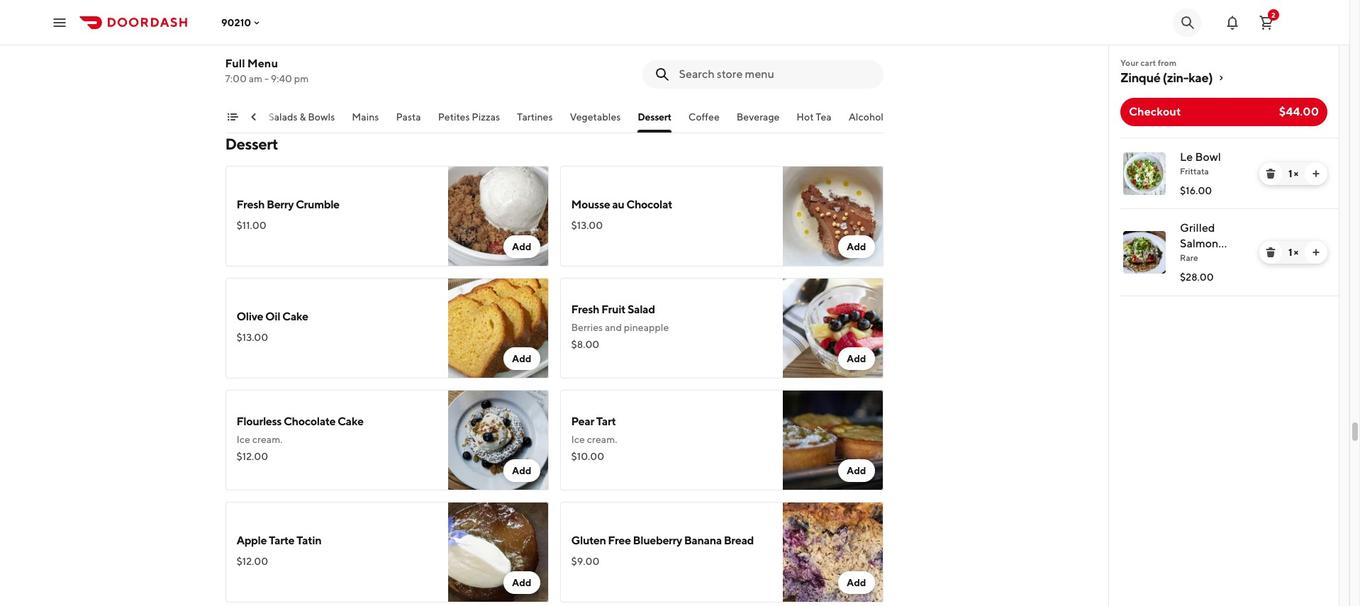 Task type: describe. For each thing, give the bounding box(es) containing it.
fresh fruit salad berries and pineapple $8.00
[[571, 303, 669, 350]]

Item Search search field
[[679, 67, 872, 82]]

bowl
[[1195, 150, 1221, 164]]

balsamic
[[571, 37, 612, 48]]

add button for fresh fruit salad
[[838, 348, 875, 370]]

berries
[[571, 322, 603, 333]]

add button for fresh berry crumble
[[504, 235, 540, 258]]

salads & bowls button
[[268, 110, 335, 133]]

ice inside 'pear tart ice cream. $10.00'
[[571, 434, 585, 445]]

bowls
[[308, 111, 335, 123]]

add for fresh fruit salad
[[847, 353, 866, 365]]

remove item from cart image
[[1265, 168, 1277, 179]]

1 × for grilled salmon plate (gf)
[[1289, 247, 1299, 258]]

$10.00
[[571, 451, 604, 462]]

potatoes
[[313, 18, 358, 31]]

chocolate
[[284, 415, 336, 428]]

pasta button
[[396, 110, 421, 133]]

fresh for fresh berry crumble
[[237, 198, 265, 211]]

add one to cart image for le bowl
[[1311, 168, 1322, 179]]

full
[[225, 57, 245, 70]]

2 items, open order cart image
[[1258, 14, 1275, 31]]

au
[[612, 198, 625, 211]]

gluten
[[571, 534, 606, 548]]

fresh for fresh fruit salad berries and pineapple $8.00
[[571, 303, 599, 316]]

salad
[[628, 303, 655, 316]]

$44.00
[[1279, 105, 1319, 118]]

tartines button
[[517, 110, 553, 133]]

add for gluten free blueberry banana bread
[[847, 577, 866, 589]]

$9.00
[[571, 556, 600, 567]]

pear tart ice cream. $10.00
[[571, 415, 617, 462]]

apple tarte tatin
[[237, 534, 321, 548]]

cake for olive oil cake
[[282, 310, 308, 323]]

vegetables
[[570, 111, 621, 123]]

ice inside flourless chocolate cake ice cream. $12.00
[[237, 434, 250, 445]]

7:00
[[225, 73, 247, 84]]

golden
[[237, 18, 274, 31]]

banana
[[684, 534, 722, 548]]

tarte
[[269, 534, 294, 548]]

weiser
[[276, 18, 311, 31]]

vegetables button
[[570, 110, 621, 133]]

× for le bowl
[[1294, 168, 1299, 179]]

pizzas
[[472, 111, 500, 123]]

alcohol
[[849, 111, 884, 123]]

zinqué
[[1121, 70, 1161, 85]]

beverage button
[[737, 110, 780, 133]]

from
[[1158, 57, 1177, 68]]

add for apple tarte tatin
[[512, 577, 532, 589]]

zinqué (zin-kae) link
[[1121, 70, 1328, 87]]

rare
[[1180, 253, 1198, 263]]

flourless chocolate cake image
[[448, 390, 549, 491]]

$16.00
[[1180, 185, 1212, 196]]

(gf)
[[1210, 253, 1234, 266]]

tatin
[[296, 534, 321, 548]]

pear tart image
[[783, 390, 883, 491]]

$13.00 for mousse au chocolat
[[571, 220, 603, 231]]

9:40
[[271, 73, 292, 84]]

oil
[[265, 310, 280, 323]]

salads & bowls
[[268, 111, 335, 123]]

alcohol button
[[849, 110, 884, 133]]

checkout
[[1129, 105, 1181, 118]]

fresh berry crumble image
[[448, 166, 549, 267]]

grilled
[[1180, 221, 1215, 235]]

am
[[249, 73, 263, 84]]

90210
[[221, 17, 251, 28]]

mousse
[[571, 198, 610, 211]]

mains button
[[352, 110, 379, 133]]

cream. inside 'pear tart ice cream. $10.00'
[[587, 434, 617, 445]]

mousse au chocolat image
[[783, 166, 883, 267]]

grilled salmon plate (gf) image
[[1124, 231, 1166, 274]]

coffee
[[689, 111, 720, 123]]

and
[[605, 322, 622, 333]]

vinegar inside golden weiser potatoes balsamic vinegar $13.00
[[278, 37, 311, 48]]

your
[[1121, 57, 1139, 68]]

add button for mousse au chocolat
[[838, 235, 875, 258]]

berry
[[267, 198, 294, 211]]

list containing le bowl
[[1109, 138, 1339, 296]]

tart
[[596, 415, 616, 428]]

beverage
[[737, 111, 780, 123]]

grilled salmon plate (gf)
[[1180, 221, 1234, 266]]

add one to cart image for grilled salmon plate (gf)
[[1311, 247, 1322, 258]]

olive oil cake image
[[448, 278, 549, 379]]

le
[[1180, 150, 1193, 164]]

menu
[[247, 57, 278, 70]]

chocolat
[[627, 198, 672, 211]]

le bowl frittata
[[1180, 150, 1221, 177]]

add button for gluten free blueberry banana bread
[[838, 572, 875, 594]]

fresh berry crumble
[[237, 198, 340, 211]]

balsamic vinegar
[[571, 37, 647, 48]]

flourless chocolate cake ice cream. $12.00
[[237, 415, 364, 462]]

pasta
[[396, 111, 421, 123]]

your cart from
[[1121, 57, 1177, 68]]

gluten free blueberry banana bread image
[[783, 502, 883, 603]]



Task type: locate. For each thing, give the bounding box(es) containing it.
add for olive oil cake
[[512, 353, 532, 365]]

2 $12.00 from the top
[[237, 556, 268, 567]]

ice down flourless
[[237, 434, 250, 445]]

1 vertical spatial dessert
[[225, 135, 278, 153]]

petites pizzas
[[438, 111, 500, 123]]

1 $12.00 from the top
[[237, 451, 268, 462]]

1 horizontal spatial dessert
[[638, 111, 672, 123]]

mains
[[352, 111, 379, 123]]

petites
[[438, 111, 470, 123]]

fresh up berries
[[571, 303, 599, 316]]

(zin-
[[1163, 70, 1189, 85]]

fruit
[[601, 303, 626, 316]]

90210 button
[[221, 17, 263, 28]]

1 × for le bowl
[[1289, 168, 1299, 179]]

2 add one to cart image from the top
[[1311, 247, 1322, 258]]

1 × right remove item from cart image at the right of the page
[[1289, 168, 1299, 179]]

add one to cart image
[[1311, 168, 1322, 179], [1311, 247, 1322, 258]]

fresh
[[237, 198, 265, 211], [571, 303, 599, 316]]

bread
[[724, 534, 754, 548]]

$13.00 inside golden weiser potatoes balsamic vinegar $13.00
[[237, 54, 268, 65]]

hot tea button
[[797, 110, 832, 133]]

add for mousse au chocolat
[[847, 241, 866, 253]]

vinegar
[[278, 37, 311, 48], [614, 37, 647, 48]]

cream. inside flourless chocolate cake ice cream. $12.00
[[252, 434, 283, 445]]

2
[[1272, 10, 1276, 19]]

ice
[[237, 434, 250, 445], [571, 434, 585, 445]]

0 vertical spatial fresh
[[237, 198, 265, 211]]

0 horizontal spatial vinegar
[[278, 37, 311, 48]]

ice down the pear
[[571, 434, 585, 445]]

0 horizontal spatial fresh
[[237, 198, 265, 211]]

1 vertical spatial fresh
[[571, 303, 599, 316]]

vinegar down weiser
[[278, 37, 311, 48]]

golden weiser potatoes image
[[448, 0, 549, 94]]

1 vertical spatial ×
[[1294, 247, 1299, 258]]

apple tarte tatin image
[[448, 502, 549, 603]]

× right remove item from cart image at the right of the page
[[1294, 168, 1299, 179]]

0 horizontal spatial cake
[[282, 310, 308, 323]]

$13.00
[[237, 54, 268, 65], [571, 220, 603, 231], [237, 332, 268, 343]]

$28.00
[[1180, 272, 1214, 283]]

zinqué (zin-kae)
[[1121, 70, 1213, 85]]

cake right the oil
[[282, 310, 308, 323]]

0 vertical spatial cake
[[282, 310, 308, 323]]

olive
[[237, 310, 263, 323]]

2 vertical spatial $13.00
[[237, 332, 268, 343]]

pineapple
[[624, 322, 669, 333]]

2 vinegar from the left
[[614, 37, 647, 48]]

crumble
[[296, 198, 340, 211]]

hot tea
[[797, 111, 832, 123]]

add button for olive oil cake
[[504, 348, 540, 370]]

2 cream. from the left
[[587, 434, 617, 445]]

0 horizontal spatial dessert
[[225, 135, 278, 153]]

1 horizontal spatial cake
[[338, 415, 364, 428]]

salmon
[[1180, 237, 1219, 250]]

fresh fruit salad image
[[783, 278, 883, 379]]

open menu image
[[51, 14, 68, 31]]

1 1 from the top
[[1289, 168, 1292, 179]]

add
[[512, 241, 532, 253], [847, 241, 866, 253], [512, 353, 532, 365], [847, 353, 866, 365], [512, 465, 532, 477], [847, 465, 866, 477], [512, 577, 532, 589], [847, 577, 866, 589]]

1 right remove item from cart icon
[[1289, 247, 1292, 258]]

1 vinegar from the left
[[278, 37, 311, 48]]

add one to cart image right remove item from cart image at the right of the page
[[1311, 168, 1322, 179]]

0 vertical spatial ×
[[1294, 168, 1299, 179]]

salads
[[268, 111, 298, 123]]

add for flourless chocolate cake
[[512, 465, 532, 477]]

cake right chocolate
[[338, 415, 364, 428]]

cart
[[1141, 57, 1156, 68]]

1 horizontal spatial vinegar
[[614, 37, 647, 48]]

add button
[[504, 235, 540, 258], [838, 235, 875, 258], [504, 348, 540, 370], [838, 348, 875, 370], [504, 460, 540, 482], [838, 460, 875, 482], [504, 572, 540, 594], [838, 572, 875, 594]]

2 1 × from the top
[[1289, 247, 1299, 258]]

0 vertical spatial add one to cart image
[[1311, 168, 1322, 179]]

scroll menu navigation left image
[[248, 111, 259, 123]]

tartines
[[517, 111, 553, 123]]

gluten free blueberry banana bread
[[571, 534, 754, 548]]

0 vertical spatial dessert
[[638, 111, 672, 123]]

$12.00
[[237, 451, 268, 462], [237, 556, 268, 567]]

mousse au chocolat
[[571, 198, 672, 211]]

2 ice from the left
[[571, 434, 585, 445]]

cream.
[[252, 434, 283, 445], [587, 434, 617, 445]]

1 1 × from the top
[[1289, 168, 1299, 179]]

coffee button
[[689, 110, 720, 133]]

hot
[[797, 111, 814, 123]]

$11.00
[[237, 220, 266, 231]]

$13.00 down the balsamic
[[237, 54, 268, 65]]

$13.00 for olive oil cake
[[237, 332, 268, 343]]

1 vertical spatial $12.00
[[237, 556, 268, 567]]

1 for le bowl
[[1289, 168, 1292, 179]]

0 vertical spatial $13.00
[[237, 54, 268, 65]]

$12.00 down apple
[[237, 556, 268, 567]]

fresh up $11.00
[[237, 198, 265, 211]]

1 cream. from the left
[[252, 434, 283, 445]]

le bowl image
[[1124, 153, 1166, 195]]

1 vertical spatial add one to cart image
[[1311, 247, 1322, 258]]

add for pear tart
[[847, 465, 866, 477]]

&
[[300, 111, 306, 123]]

1 vertical spatial 1 ×
[[1289, 247, 1299, 258]]

1 horizontal spatial fresh
[[571, 303, 599, 316]]

1
[[1289, 168, 1292, 179], [1289, 247, 1292, 258]]

× for grilled salmon plate (gf)
[[1294, 247, 1299, 258]]

1 × right remove item from cart icon
[[1289, 247, 1299, 258]]

add button for flourless chocolate cake
[[504, 460, 540, 482]]

1 horizontal spatial ice
[[571, 434, 585, 445]]

1 horizontal spatial cream.
[[587, 434, 617, 445]]

flourless
[[237, 415, 282, 428]]

cake inside flourless chocolate cake ice cream. $12.00
[[338, 415, 364, 428]]

1 vertical spatial 1
[[1289, 247, 1292, 258]]

fresh inside fresh fruit salad berries and pineapple $8.00
[[571, 303, 599, 316]]

frittata
[[1180, 166, 1209, 177]]

add one to cart image right remove item from cart icon
[[1311, 247, 1322, 258]]

0 vertical spatial 1 ×
[[1289, 168, 1299, 179]]

$12.00 down flourless
[[237, 451, 268, 462]]

full menu 7:00 am - 9:40 pm
[[225, 57, 309, 84]]

-
[[265, 73, 269, 84]]

cream. down tart
[[587, 434, 617, 445]]

dessert
[[638, 111, 672, 123], [225, 135, 278, 153]]

add button for pear tart
[[838, 460, 875, 482]]

0 horizontal spatial ice
[[237, 434, 250, 445]]

show menu categories image
[[227, 111, 238, 123]]

vinegar right balsamic
[[614, 37, 647, 48]]

1 right remove item from cart image at the right of the page
[[1289, 168, 1292, 179]]

cake for flourless chocolate cake ice cream. $12.00
[[338, 415, 364, 428]]

pear
[[571, 415, 594, 428]]

$13.00 down olive
[[237, 332, 268, 343]]

$12.00 inside flourless chocolate cake ice cream. $12.00
[[237, 451, 268, 462]]

remove item from cart image
[[1265, 247, 1277, 258]]

blueberry
[[633, 534, 682, 548]]

list
[[1109, 138, 1339, 296]]

notification bell image
[[1224, 14, 1241, 31]]

golden weiser potatoes balsamic vinegar $13.00
[[237, 18, 358, 65]]

$8.00
[[571, 339, 600, 350]]

olive oil cake
[[237, 310, 308, 323]]

$13.00 down the mousse
[[571, 220, 603, 231]]

× right remove item from cart icon
[[1294, 247, 1299, 258]]

petites pizzas button
[[438, 110, 500, 133]]

0 vertical spatial $12.00
[[237, 451, 268, 462]]

kae)
[[1189, 70, 1213, 85]]

plate
[[1180, 253, 1207, 266]]

dessert down scroll menu navigation left icon
[[225, 135, 278, 153]]

1 for grilled salmon plate (gf)
[[1289, 247, 1292, 258]]

balsamic
[[237, 37, 276, 48]]

2 × from the top
[[1294, 247, 1299, 258]]

cream. down flourless
[[252, 434, 283, 445]]

cake
[[282, 310, 308, 323], [338, 415, 364, 428]]

1 ice from the left
[[237, 434, 250, 445]]

1 vertical spatial $13.00
[[571, 220, 603, 231]]

×
[[1294, 168, 1299, 179], [1294, 247, 1299, 258]]

2 button
[[1253, 8, 1281, 37]]

1 × from the top
[[1294, 168, 1299, 179]]

1 add one to cart image from the top
[[1311, 168, 1322, 179]]

add button for apple tarte tatin
[[504, 572, 540, 594]]

0 vertical spatial 1
[[1289, 168, 1292, 179]]

dessert left coffee
[[638, 111, 672, 123]]

free
[[608, 534, 631, 548]]

1 vertical spatial cake
[[338, 415, 364, 428]]

add for fresh berry crumble
[[512, 241, 532, 253]]

2 1 from the top
[[1289, 247, 1292, 258]]

tea
[[816, 111, 832, 123]]

0 horizontal spatial cream.
[[252, 434, 283, 445]]



Task type: vqa. For each thing, say whether or not it's contained in the screenshot.
au
yes



